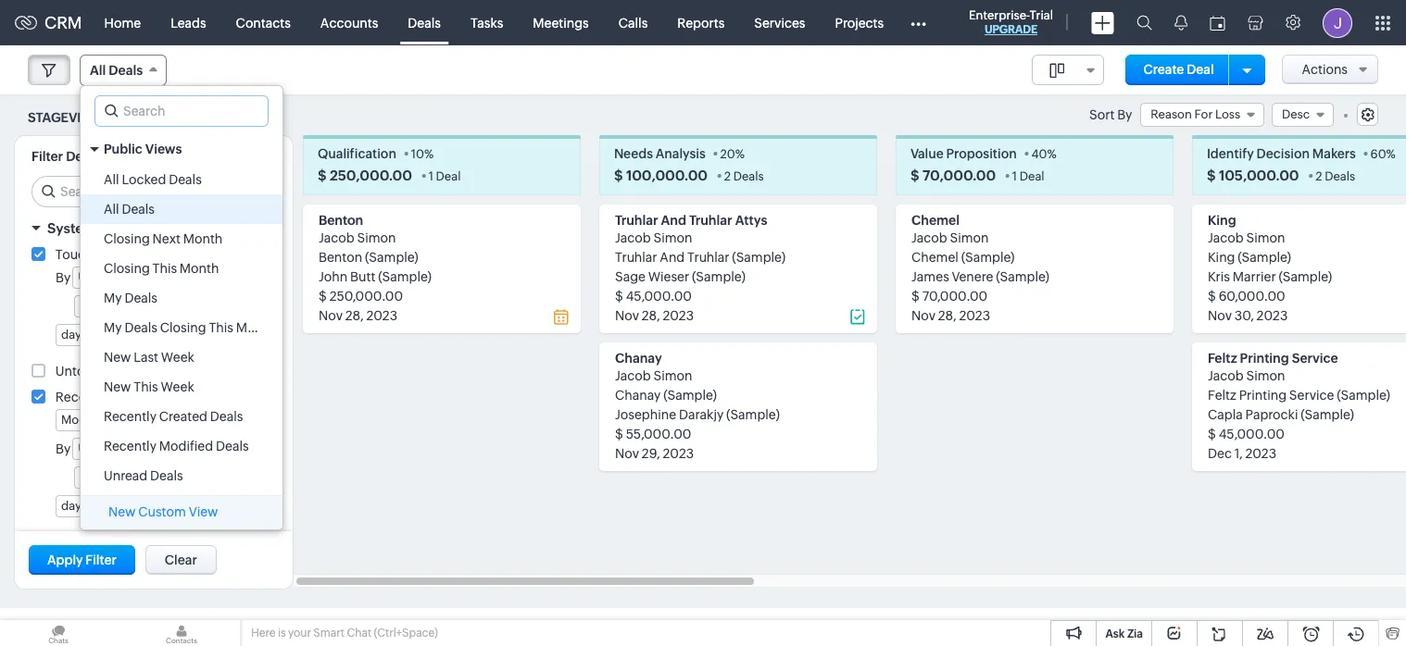 Task type: describe. For each thing, give the bounding box(es) containing it.
2023 inside the truhlar and truhlar attys jacob simon truhlar and truhlar (sample) sage wieser (sample) $ 45,000.00 nov 28, 2023
[[663, 309, 694, 324]]

chemel (sample) link
[[911, 250, 1015, 265]]

modified inside 'option'
[[159, 439, 213, 454]]

venere
[[952, 270, 993, 285]]

filter deals by
[[31, 149, 118, 164]]

calendar image
[[1210, 15, 1225, 30]]

40
[[1031, 148, 1047, 161]]

sage wieser (sample) link
[[615, 270, 745, 285]]

20 %
[[720, 148, 745, 161]]

my for my deals closing this month
[[104, 320, 122, 335]]

% for $ 105,000.00
[[1386, 148, 1396, 161]]

services
[[754, 15, 805, 30]]

calls
[[619, 15, 648, 30]]

jacob for benton jacob simon benton (sample) john butt (sample) $ 250,000.00 nov 28, 2023
[[319, 231, 355, 246]]

All Deals field
[[80, 55, 167, 86]]

$ 100,000.00
[[614, 168, 708, 184]]

attys
[[735, 213, 767, 228]]

by user & system for 2nd user & system field from the bottom
[[56, 271, 159, 286]]

closing for closing this month
[[104, 261, 150, 276]]

contacts link
[[221, 0, 306, 45]]

$ inside king jacob simon king (sample) kris marrier (sample) $ 60,000.00 nov 30, 2023
[[1208, 289, 1216, 304]]

public views button
[[81, 133, 283, 165]]

deals right created
[[210, 409, 243, 424]]

analysis
[[656, 147, 706, 161]]

create menu image
[[1091, 12, 1114, 34]]

(sample) down truhlar and truhlar (sample) link
[[692, 270, 745, 285]]

record action
[[55, 390, 141, 405]]

profile element
[[1312, 0, 1363, 45]]

records for untouched
[[126, 364, 175, 379]]

contacts image
[[123, 621, 240, 647]]

$ down needs
[[614, 168, 623, 184]]

unread deals option
[[81, 461, 283, 491]]

this for week
[[134, 380, 158, 395]]

apply filter button
[[29, 546, 135, 575]]

tasks link
[[456, 0, 518, 45]]

1 user from the top
[[78, 271, 103, 285]]

actions
[[1302, 62, 1348, 77]]

deals up last
[[124, 320, 157, 335]]

deals left by
[[66, 149, 100, 164]]

recently modified deals
[[104, 439, 249, 454]]

2023 inside feltz printing service jacob simon feltz printing service (sample) capla paprocki (sample) $ 45,000.00 dec 1, 2023
[[1245, 447, 1276, 462]]

projects link
[[820, 0, 899, 45]]

1 for 250,000.00
[[429, 170, 433, 184]]

2023 for chemel jacob simon chemel (sample) james venere (sample) $ 70,000.00 nov 28, 2023
[[959, 309, 990, 324]]

$ inside feltz printing service jacob simon feltz printing service (sample) capla paprocki (sample) $ 45,000.00 dec 1, 2023
[[1208, 427, 1216, 442]]

identify decision makers
[[1207, 147, 1356, 161]]

0 vertical spatial by
[[1117, 108, 1132, 122]]

search element
[[1125, 0, 1163, 45]]

system for 2nd user & system field from the top
[[117, 442, 159, 456]]

size image
[[1049, 62, 1064, 79]]

1 vertical spatial printing
[[1239, 388, 1287, 403]]

reason
[[1151, 107, 1192, 121]]

wieser
[[648, 270, 689, 285]]

my for my deals
[[104, 291, 122, 306]]

record
[[55, 390, 99, 405]]

feltz printing service link
[[1208, 351, 1338, 366]]

all locked deals option
[[81, 165, 283, 195]]

deals down 20 %
[[733, 170, 764, 184]]

all for the all deals option
[[104, 202, 119, 217]]

(sample) right marrier
[[1279, 270, 1332, 285]]

simon inside feltz printing service jacob simon feltz printing service (sample) capla paprocki (sample) $ 45,000.00 dec 1, 2023
[[1246, 369, 1285, 384]]

trial
[[1030, 8, 1053, 22]]

feltz printing service jacob simon feltz printing service (sample) capla paprocki (sample) $ 45,000.00 dec 1, 2023
[[1208, 351, 1390, 462]]

decision
[[1257, 147, 1310, 161]]

touched
[[55, 248, 109, 262]]

1 vertical spatial by
[[56, 271, 71, 286]]

by
[[103, 149, 118, 164]]

2 deals for 105,000.00
[[1316, 170, 1355, 184]]

1 vertical spatial and
[[660, 250, 685, 265]]

records for related
[[104, 536, 154, 550]]

2 & from the top
[[106, 442, 115, 456]]

public
[[104, 142, 142, 157]]

reports
[[677, 15, 725, 30]]

(sample) down feltz printing service (sample) link
[[1301, 408, 1354, 423]]

(sample) right venere
[[996, 270, 1049, 285]]

crm
[[44, 13, 82, 32]]

(sample) up kris marrier (sample) "link"
[[1238, 250, 1291, 265]]

30,
[[1235, 309, 1254, 324]]

Other Modules field
[[899, 8, 938, 38]]

chemel jacob simon chemel (sample) james venere (sample) $ 70,000.00 nov 28, 2023
[[911, 213, 1049, 324]]

needs
[[614, 147, 653, 161]]

1 & from the top
[[106, 271, 115, 285]]

$ down value
[[911, 168, 919, 184]]

2023 for benton jacob simon benton (sample) john butt (sample) $ 250,000.00 nov 28, 2023
[[366, 309, 397, 324]]

value proposition
[[911, 147, 1017, 161]]

deals inside 'option'
[[216, 439, 249, 454]]

1 user & system field from the top
[[72, 267, 262, 289]]

nov for chemel jacob simon chemel (sample) james venere (sample) $ 70,000.00 nov 28, 2023
[[911, 309, 936, 324]]

days for first days field from the bottom of the page
[[61, 500, 87, 513]]

none field the size
[[1032, 55, 1104, 85]]

john butt (sample) link
[[319, 270, 432, 285]]

modified inside field
[[61, 413, 111, 427]]

new last week
[[104, 350, 194, 365]]

chanay link
[[615, 351, 662, 366]]

nov for king jacob simon king (sample) kris marrier (sample) $ 60,000.00 nov 30, 2023
[[1208, 309, 1232, 324]]

0 horizontal spatial action
[[102, 390, 141, 405]]

my deals
[[104, 291, 157, 306]]

truhlar down $ 100,000.00
[[615, 213, 658, 228]]

darakjy
[[679, 408, 724, 423]]

2 days field from the top
[[56, 496, 130, 518]]

contacts
[[236, 15, 291, 30]]

chat
[[347, 627, 372, 640]]

recently for recently modified deals
[[104, 439, 156, 454]]

locked
[[122, 172, 166, 187]]

10
[[411, 148, 424, 161]]

1 70,000.00 from the top
[[922, 168, 996, 184]]

deal for $ 250,000.00
[[436, 170, 461, 184]]

proposition
[[946, 147, 1017, 161]]

views
[[145, 142, 182, 157]]

recently for recently created deals
[[104, 409, 156, 424]]

calls link
[[604, 0, 663, 45]]

reason for loss
[[1151, 107, 1240, 121]]

chats image
[[0, 621, 117, 647]]

recently created deals
[[104, 409, 243, 424]]

josephine darakjy (sample) link
[[615, 408, 780, 423]]

45,000.00 inside feltz printing service jacob simon feltz printing service (sample) capla paprocki (sample) $ 45,000.00 dec 1, 2023
[[1219, 427, 1285, 442]]

system defined filters button
[[15, 212, 293, 245]]

public views region
[[81, 165, 283, 491]]

$ 250,000.00
[[318, 168, 412, 184]]

week for new last week
[[161, 350, 194, 365]]

(sample) up james venere (sample) link
[[961, 250, 1015, 265]]

stageview
[[28, 110, 101, 125]]

smart
[[313, 627, 345, 640]]

1 feltz from the top
[[1208, 351, 1237, 366]]

feltz printing service (sample) link
[[1208, 388, 1390, 403]]

truhlar and truhlar attys link
[[615, 213, 767, 228]]

1 250,000.00 from the top
[[330, 168, 412, 184]]

(sample) down attys
[[732, 250, 786, 265]]

jacob for chanay jacob simon chanay (sample) josephine darakjy (sample) $ 55,000.00 nov 29, 2023
[[615, 369, 651, 384]]

records for touched
[[111, 248, 161, 262]]

1 horizontal spatial action
[[156, 536, 196, 550]]

$ down the identify
[[1207, 168, 1216, 184]]

leads
[[171, 15, 206, 30]]

truhlar up sage wieser (sample) link
[[687, 250, 729, 265]]

deals down the makers
[[1325, 170, 1355, 184]]

0 vertical spatial and
[[661, 213, 686, 228]]

all for all locked deals option at the top
[[104, 172, 119, 187]]

Reason For Loss field
[[1140, 103, 1264, 127]]

meetings link
[[518, 0, 604, 45]]

enterprise-
[[969, 8, 1030, 22]]

king link
[[1208, 213, 1236, 228]]

defined
[[99, 221, 152, 236]]

closing next month
[[104, 232, 223, 246]]

new for new this week
[[104, 380, 131, 395]]

(sample) up capla paprocki (sample) link
[[1337, 388, 1390, 403]]

deals left tasks link
[[408, 15, 441, 30]]

1 benton from the top
[[319, 213, 363, 228]]

deals inside field
[[109, 63, 143, 78]]

new for new custom view
[[108, 505, 136, 520]]

here is your smart chat (ctrl+space)
[[251, 627, 438, 640]]

1 vertical spatial service
[[1289, 388, 1334, 403]]

view
[[189, 505, 218, 520]]

created
[[159, 409, 207, 424]]

king (sample) link
[[1208, 250, 1291, 265]]

value
[[911, 147, 944, 161]]

deals up defined
[[122, 202, 155, 217]]

% for $ 100,000.00
[[735, 148, 745, 161]]



Task type: vqa. For each thing, say whether or not it's contained in the screenshot.
Chemel Jacob Simon Chemel (Sample) James Venere (Sample) $ 70,000.00 Nov 28, 2023 2023
yes



Task type: locate. For each thing, give the bounding box(es) containing it.
User & System field
[[72, 267, 262, 289], [72, 438, 262, 461]]

2 chanay from the top
[[615, 388, 661, 403]]

this inside closing this month option
[[152, 261, 177, 276]]

0 horizontal spatial deal
[[436, 170, 461, 184]]

2023 for chanay jacob simon chanay (sample) josephine darakjy (sample) $ 55,000.00 nov 29, 2023
[[663, 447, 694, 462]]

2 down the makers
[[1316, 170, 1322, 184]]

action
[[102, 390, 141, 405], [156, 536, 196, 550]]

nov left 29, in the left bottom of the page
[[615, 447, 639, 462]]

jacob inside chemel jacob simon chemel (sample) james venere (sample) $ 70,000.00 nov 28, 2023
[[911, 231, 947, 246]]

simon down truhlar and truhlar attys link
[[654, 231, 692, 246]]

days
[[61, 328, 87, 342], [61, 500, 87, 513]]

$ 105,000.00
[[1207, 168, 1299, 184]]

2 benton from the top
[[319, 250, 362, 265]]

1 vertical spatial user & system field
[[72, 438, 262, 461]]

2023 down venere
[[959, 309, 990, 324]]

filter
[[31, 149, 63, 164], [85, 553, 117, 568]]

jacob down "king" link
[[1208, 231, 1244, 246]]

related records action
[[55, 536, 196, 550]]

filter down stageview
[[31, 149, 63, 164]]

kris
[[1208, 270, 1230, 285]]

sort
[[1089, 108, 1115, 122]]

0 vertical spatial king
[[1208, 213, 1236, 228]]

benton up benton (sample) "link"
[[319, 213, 363, 228]]

simon inside the truhlar and truhlar attys jacob simon truhlar and truhlar (sample) sage wieser (sample) $ 45,000.00 nov 28, 2023
[[654, 231, 692, 246]]

2 feltz from the top
[[1208, 388, 1236, 403]]

create menu element
[[1080, 0, 1125, 45]]

1 vertical spatial week
[[161, 380, 194, 395]]

deals down home link
[[109, 63, 143, 78]]

records up new this week
[[126, 364, 175, 379]]

user down record action
[[78, 442, 103, 456]]

0 vertical spatial action
[[102, 390, 141, 405]]

all deals up defined
[[104, 202, 155, 217]]

nov inside chemel jacob simon chemel (sample) james venere (sample) $ 70,000.00 nov 28, 2023
[[911, 309, 936, 324]]

0 vertical spatial week
[[161, 350, 194, 365]]

2 horizontal spatial deal
[[1187, 62, 1214, 77]]

$ down kris on the top
[[1208, 289, 1216, 304]]

simon inside king jacob simon king (sample) kris marrier (sample) $ 60,000.00 nov 30, 2023
[[1246, 231, 1285, 246]]

closing up my deals in the top of the page
[[104, 261, 150, 276]]

1 28, from the left
[[345, 309, 364, 324]]

0 vertical spatial days
[[61, 328, 87, 342]]

2023 inside chanay jacob simon chanay (sample) josephine darakjy (sample) $ 55,000.00 nov 29, 2023
[[663, 447, 694, 462]]

%
[[424, 148, 434, 161], [735, 148, 745, 161], [1047, 148, 1057, 161], [1386, 148, 1396, 161]]

chanay jacob simon chanay (sample) josephine darakjy (sample) $ 55,000.00 nov 29, 2023
[[615, 351, 780, 462]]

system inside dropdown button
[[47, 221, 96, 236]]

28, inside benton jacob simon benton (sample) john butt (sample) $ 250,000.00 nov 28, 2023
[[345, 309, 364, 324]]

week for new this week
[[161, 380, 194, 395]]

4 % from the left
[[1386, 148, 1396, 161]]

nov inside benton jacob simon benton (sample) john butt (sample) $ 250,000.00 nov 28, 2023
[[319, 309, 343, 324]]

2 recently from the top
[[104, 439, 156, 454]]

1 vertical spatial chemel
[[911, 250, 959, 265]]

(sample)
[[365, 250, 418, 265], [732, 250, 786, 265], [961, 250, 1015, 265], [1238, 250, 1291, 265], [378, 270, 432, 285], [692, 270, 745, 285], [996, 270, 1049, 285], [1279, 270, 1332, 285], [663, 388, 717, 403], [1337, 388, 1390, 403], [726, 408, 780, 423], [1301, 408, 1354, 423]]

0 vertical spatial user
[[78, 271, 103, 285]]

0 vertical spatial service
[[1292, 351, 1338, 366]]

1 vertical spatial &
[[106, 442, 115, 456]]

1 deal down 10 %
[[429, 170, 461, 184]]

modified down record
[[61, 413, 111, 427]]

1 vertical spatial 250,000.00
[[329, 289, 403, 304]]

28, down james at the right of the page
[[938, 309, 956, 324]]

simon inside chanay jacob simon chanay (sample) josephine darakjy (sample) $ 55,000.00 nov 29, 2023
[[654, 369, 692, 384]]

1 % from the left
[[424, 148, 434, 161]]

jacob up capla
[[1208, 369, 1244, 384]]

new left last
[[104, 350, 131, 365]]

king up king (sample) link
[[1208, 213, 1236, 228]]

70,000.00 down venere
[[922, 289, 988, 304]]

clear
[[165, 553, 197, 568]]

1 king from the top
[[1208, 213, 1236, 228]]

simon for chanay jacob simon chanay (sample) josephine darakjy (sample) $ 55,000.00 nov 29, 2023
[[654, 369, 692, 384]]

truhlar up truhlar and truhlar (sample) link
[[689, 213, 732, 228]]

2023 right 1,
[[1245, 447, 1276, 462]]

1 vertical spatial records
[[126, 364, 175, 379]]

0 vertical spatial recently
[[104, 409, 156, 424]]

my deals closing this month
[[104, 320, 275, 335]]

sage
[[615, 270, 646, 285]]

month for closing this month
[[180, 261, 219, 276]]

0 horizontal spatial 28,
[[345, 309, 364, 324]]

benton up john
[[319, 250, 362, 265]]

2 2 deals from the left
[[1316, 170, 1355, 184]]

0 vertical spatial closing
[[104, 232, 150, 246]]

and down "100,000.00"
[[661, 213, 686, 228]]

jacob inside feltz printing service jacob simon feltz printing service (sample) capla paprocki (sample) $ 45,000.00 dec 1, 2023
[[1208, 369, 1244, 384]]

nov inside chanay jacob simon chanay (sample) josephine darakjy (sample) $ 55,000.00 nov 29, 2023
[[615, 447, 639, 462]]

0 vertical spatial all
[[90, 63, 106, 78]]

1 horizontal spatial deal
[[1020, 170, 1045, 184]]

2 1 deal from the left
[[1012, 170, 1045, 184]]

2023 inside benton jacob simon benton (sample) john butt (sample) $ 250,000.00 nov 28, 2023
[[366, 309, 397, 324]]

1 vertical spatial king
[[1208, 250, 1235, 265]]

2 for $ 100,000.00
[[724, 170, 731, 184]]

1 vertical spatial new
[[104, 380, 131, 395]]

all deals inside option
[[104, 202, 155, 217]]

simon for chemel jacob simon chemel (sample) james venere (sample) $ 70,000.00 nov 28, 2023
[[950, 231, 989, 246]]

deals up the all deals option
[[169, 172, 202, 187]]

2 deals for 100,000.00
[[724, 170, 764, 184]]

0 vertical spatial new
[[104, 350, 131, 365]]

0 vertical spatial benton
[[319, 213, 363, 228]]

feltz up capla
[[1208, 388, 1236, 403]]

45,000.00 inside the truhlar and truhlar attys jacob simon truhlar and truhlar (sample) sage wieser (sample) $ 45,000.00 nov 28, 2023
[[626, 289, 692, 304]]

105,000.00
[[1219, 168, 1299, 184]]

250,000.00 inside benton jacob simon benton (sample) john butt (sample) $ 250,000.00 nov 28, 2023
[[329, 289, 403, 304]]

0 horizontal spatial modified
[[61, 413, 111, 427]]

$ down qualification
[[318, 168, 327, 184]]

2 2 from the left
[[1316, 170, 1322, 184]]

0 vertical spatial filter
[[31, 149, 63, 164]]

Search text field
[[32, 177, 278, 207]]

1 vertical spatial feltz
[[1208, 388, 1236, 403]]

benton (sample) link
[[319, 250, 418, 265]]

simon down feltz printing service link
[[1246, 369, 1285, 384]]

recently inside option
[[104, 409, 156, 424]]

2 1 from the left
[[1012, 170, 1017, 184]]

45,000.00
[[626, 289, 692, 304], [1219, 427, 1285, 442]]

by user & system down touched records
[[56, 271, 159, 286]]

simon inside chemel jacob simon chemel (sample) james venere (sample) $ 70,000.00 nov 28, 2023
[[950, 231, 989, 246]]

jacob
[[319, 231, 355, 246], [615, 231, 651, 246], [911, 231, 947, 246], [1208, 231, 1244, 246], [615, 369, 651, 384], [1208, 369, 1244, 384]]

60
[[1370, 148, 1386, 161]]

1 vertical spatial by user & system
[[56, 442, 159, 457]]

new for new last week
[[104, 350, 131, 365]]

2 vertical spatial by
[[56, 442, 71, 457]]

1 days field from the top
[[56, 324, 130, 347]]

1 vertical spatial 70,000.00
[[922, 289, 988, 304]]

& down touched records
[[106, 271, 115, 285]]

and
[[661, 213, 686, 228], [660, 250, 685, 265]]

new up related records action
[[108, 505, 136, 520]]

1 vertical spatial action
[[156, 536, 196, 550]]

2 week from the top
[[161, 380, 194, 395]]

0 horizontal spatial 1
[[429, 170, 433, 184]]

$ inside chanay jacob simon chanay (sample) josephine darakjy (sample) $ 55,000.00 nov 29, 2023
[[615, 427, 623, 442]]

1 my from the top
[[104, 291, 122, 306]]

$ 70,000.00
[[911, 168, 996, 184]]

meetings
[[533, 15, 589, 30]]

Search text field
[[95, 96, 268, 126]]

0 horizontal spatial 1 deal
[[429, 170, 461, 184]]

josephine
[[615, 408, 676, 423]]

kris marrier (sample) link
[[1208, 270, 1332, 285]]

2 for $ 105,000.00
[[1316, 170, 1322, 184]]

all
[[90, 63, 106, 78], [104, 172, 119, 187], [104, 202, 119, 217]]

0 vertical spatial chanay
[[615, 351, 662, 366]]

2 28, from the left
[[642, 309, 660, 324]]

0 vertical spatial 70,000.00
[[922, 168, 996, 184]]

days up untouched
[[61, 328, 87, 342]]

40 %
[[1031, 148, 1057, 161]]

None field
[[1032, 55, 1104, 85], [74, 296, 167, 318], [74, 467, 167, 489], [74, 296, 167, 318], [74, 467, 167, 489]]

all deals option
[[81, 195, 283, 224]]

250,000.00 down butt
[[329, 289, 403, 304]]

28, for benton jacob simon benton (sample) john butt (sample) $ 250,000.00 nov 28, 2023
[[345, 309, 364, 324]]

ask
[[1105, 628, 1125, 641]]

closing this month option
[[81, 254, 283, 283]]

this down closing next month
[[152, 261, 177, 276]]

identify
[[1207, 147, 1254, 161]]

signals element
[[1163, 0, 1199, 45]]

deals down the recently modified deals
[[150, 469, 183, 484]]

1 vertical spatial all
[[104, 172, 119, 187]]

2 my from the top
[[104, 320, 122, 335]]

28,
[[345, 309, 364, 324], [642, 309, 660, 324], [938, 309, 956, 324]]

qualification
[[318, 147, 396, 161]]

jacob inside benton jacob simon benton (sample) john butt (sample) $ 250,000.00 nov 28, 2023
[[319, 231, 355, 246]]

1 horizontal spatial 1
[[1012, 170, 1017, 184]]

jacob down chanay link
[[615, 369, 651, 384]]

simon
[[357, 231, 396, 246], [654, 231, 692, 246], [950, 231, 989, 246], [1246, 231, 1285, 246], [654, 369, 692, 384], [1246, 369, 1285, 384]]

1 vertical spatial 45,000.00
[[1219, 427, 1285, 442]]

my down my deals in the top of the page
[[104, 320, 122, 335]]

1 vertical spatial user
[[78, 442, 103, 456]]

0 vertical spatial all deals
[[90, 63, 143, 78]]

60 %
[[1370, 148, 1396, 161]]

1 horizontal spatial modified
[[159, 439, 213, 454]]

$ inside the truhlar and truhlar attys jacob simon truhlar and truhlar (sample) sage wieser (sample) $ 45,000.00 nov 28, 2023
[[615, 289, 623, 304]]

% for $ 70,000.00
[[1047, 148, 1057, 161]]

closing up touched records
[[104, 232, 150, 246]]

3 28, from the left
[[938, 309, 956, 324]]

0 vertical spatial my
[[104, 291, 122, 306]]

1 horizontal spatial 45,000.00
[[1219, 427, 1285, 442]]

None text field
[[173, 468, 205, 488]]

desc
[[1282, 107, 1310, 121]]

1 chemel from the top
[[911, 213, 960, 228]]

simon inside benton jacob simon benton (sample) john butt (sample) $ 250,000.00 nov 28, 2023
[[357, 231, 396, 246]]

system for 2nd user & system field from the bottom
[[117, 271, 159, 285]]

new down 'untouched records'
[[104, 380, 131, 395]]

0 vertical spatial chemel
[[911, 213, 960, 228]]

1 horizontal spatial filter
[[85, 553, 117, 568]]

jacob inside the truhlar and truhlar attys jacob simon truhlar and truhlar (sample) sage wieser (sample) $ 45,000.00 nov 28, 2023
[[615, 231, 651, 246]]

2 vertical spatial closing
[[160, 320, 206, 335]]

1 vertical spatial benton
[[319, 250, 362, 265]]

1 vertical spatial closing
[[104, 261, 150, 276]]

nov inside the truhlar and truhlar attys jacob simon truhlar and truhlar (sample) sage wieser (sample) $ 45,000.00 nov 28, 2023
[[615, 309, 639, 324]]

% right proposition
[[1047, 148, 1057, 161]]

by
[[1117, 108, 1132, 122], [56, 271, 71, 286], [56, 442, 71, 457]]

deal inside button
[[1187, 62, 1214, 77]]

2 by user & system from the top
[[56, 442, 159, 457]]

capla paprocki (sample) link
[[1208, 408, 1354, 423]]

2 user & system field from the top
[[72, 438, 262, 461]]

1 vertical spatial modified
[[159, 439, 213, 454]]

2023 inside king jacob simon king (sample) kris marrier (sample) $ 60,000.00 nov 30, 2023
[[1257, 309, 1288, 324]]

month inside option
[[180, 261, 219, 276]]

jacob inside king jacob simon king (sample) kris marrier (sample) $ 60,000.00 nov 30, 2023
[[1208, 231, 1244, 246]]

2 vertical spatial this
[[134, 380, 158, 395]]

feltz
[[1208, 351, 1237, 366], [1208, 388, 1236, 403]]

2 vertical spatial month
[[236, 320, 275, 335]]

truhlar
[[615, 213, 658, 228], [689, 213, 732, 228], [615, 250, 657, 265], [687, 250, 729, 265]]

0 vertical spatial 250,000.00
[[330, 168, 412, 184]]

nov left 30,
[[1208, 309, 1232, 324]]

recently modified deals option
[[81, 432, 283, 461]]

by down record
[[56, 442, 71, 457]]

2 king from the top
[[1208, 250, 1235, 265]]

0 horizontal spatial 45,000.00
[[626, 289, 692, 304]]

by user & system
[[56, 271, 159, 286], [56, 442, 159, 457]]

1 2 deals from the left
[[724, 170, 764, 184]]

100,000.00
[[626, 168, 708, 184]]

2023 down john butt (sample) link
[[366, 309, 397, 324]]

1 for 70,000.00
[[1012, 170, 1017, 184]]

all inside field
[[90, 63, 106, 78]]

untouched
[[55, 364, 123, 379]]

0 horizontal spatial 2
[[724, 170, 731, 184]]

printing
[[1240, 351, 1289, 366], [1239, 388, 1287, 403]]

(sample) up john butt (sample) link
[[365, 250, 418, 265]]

simon up benton (sample) "link"
[[357, 231, 396, 246]]

1 vertical spatial filter
[[85, 553, 117, 568]]

2 days from the top
[[61, 500, 87, 513]]

this up new last week option
[[209, 320, 233, 335]]

simon for king jacob simon king (sample) kris marrier (sample) $ 60,000.00 nov 30, 2023
[[1246, 231, 1285, 246]]

recently
[[104, 409, 156, 424], [104, 439, 156, 454]]

Desc field
[[1272, 103, 1334, 127]]

tasks
[[470, 15, 503, 30]]

0 vertical spatial days field
[[56, 324, 130, 347]]

1 horizontal spatial 28,
[[642, 309, 660, 324]]

sort by
[[1089, 108, 1132, 122]]

1 recently from the top
[[104, 409, 156, 424]]

2023 right 30,
[[1257, 309, 1288, 324]]

0 horizontal spatial filter
[[31, 149, 63, 164]]

filter inside button
[[85, 553, 117, 568]]

closing for closing next month
[[104, 232, 150, 246]]

nov inside king jacob simon king (sample) kris marrier (sample) $ 60,000.00 nov 30, 2023
[[1208, 309, 1232, 324]]

recently created deals option
[[81, 402, 283, 432]]

1 deal for $ 250,000.00
[[429, 170, 461, 184]]

1 chanay from the top
[[615, 351, 662, 366]]

0 vertical spatial modified
[[61, 413, 111, 427]]

accounts
[[320, 15, 378, 30]]

accounts link
[[306, 0, 393, 45]]

jacob inside chanay jacob simon chanay (sample) josephine darakjy (sample) $ 55,000.00 nov 29, 2023
[[615, 369, 651, 384]]

all down home
[[90, 63, 106, 78]]

jacob for king jacob simon king (sample) kris marrier (sample) $ 60,000.00 nov 30, 2023
[[1208, 231, 1244, 246]]

70,000.00 inside chemel jacob simon chemel (sample) james venere (sample) $ 70,000.00 nov 28, 2023
[[922, 289, 988, 304]]

all deals inside all deals field
[[90, 63, 143, 78]]

(sample) right darakjy
[[726, 408, 780, 423]]

new this week
[[104, 380, 194, 395]]

jacob down "benton" link
[[319, 231, 355, 246]]

last
[[134, 350, 158, 365]]

profile image
[[1323, 8, 1352, 38]]

new custom view
[[108, 505, 218, 520]]

is
[[278, 627, 286, 640]]

reports link
[[663, 0, 739, 45]]

2 user from the top
[[78, 442, 103, 456]]

28, inside the truhlar and truhlar attys jacob simon truhlar and truhlar (sample) sage wieser (sample) $ 45,000.00 nov 28, 2023
[[642, 309, 660, 324]]

benton jacob simon benton (sample) john butt (sample) $ 250,000.00 nov 28, 2023
[[319, 213, 432, 324]]

projects
[[835, 15, 884, 30]]

apply filter
[[47, 553, 117, 568]]

makers
[[1312, 147, 1356, 161]]

search image
[[1137, 15, 1152, 31]]

days field
[[56, 324, 130, 347], [56, 496, 130, 518]]

capla
[[1208, 408, 1243, 423]]

2023 right 29, in the left bottom of the page
[[663, 447, 694, 462]]

deals
[[408, 15, 441, 30], [109, 63, 143, 78], [66, 149, 100, 164], [733, 170, 764, 184], [1325, 170, 1355, 184], [169, 172, 202, 187], [122, 202, 155, 217], [124, 291, 157, 306], [124, 320, 157, 335], [210, 409, 243, 424], [216, 439, 249, 454], [150, 469, 183, 484]]

this for month
[[152, 261, 177, 276]]

create deal
[[1144, 62, 1214, 77]]

2 horizontal spatial 28,
[[938, 309, 956, 324]]

simon for benton jacob simon benton (sample) john butt (sample) $ 250,000.00 nov 28, 2023
[[357, 231, 396, 246]]

$ inside benton jacob simon benton (sample) john butt (sample) $ 250,000.00 nov 28, 2023
[[319, 289, 327, 304]]

week up 'new this week' option
[[161, 350, 194, 365]]

0 vertical spatial feltz
[[1208, 351, 1237, 366]]

chanay
[[615, 351, 662, 366], [615, 388, 661, 403]]

1 vertical spatial this
[[209, 320, 233, 335]]

1 2 from the left
[[724, 170, 731, 184]]

simon up the chemel (sample) link
[[950, 231, 989, 246]]

1 by user & system from the top
[[56, 271, 159, 286]]

days for 1st days field
[[61, 328, 87, 342]]

1 vertical spatial all deals
[[104, 202, 155, 217]]

unread
[[104, 469, 147, 484]]

this inside 'new this week' option
[[134, 380, 158, 395]]

0 vertical spatial records
[[111, 248, 161, 262]]

month
[[183, 232, 223, 246], [180, 261, 219, 276], [236, 320, 275, 335]]

1 1 from the left
[[429, 170, 433, 184]]

enterprise-trial upgrade
[[969, 8, 1053, 36]]

untouched records
[[55, 364, 175, 379]]

% right qualification
[[424, 148, 434, 161]]

next
[[152, 232, 181, 246]]

month down next
[[180, 261, 219, 276]]

new this week option
[[81, 372, 283, 402]]

45,000.00 up 1,
[[1219, 427, 1285, 442]]

recently inside 'option'
[[104, 439, 156, 454]]

1 vertical spatial days
[[61, 500, 87, 513]]

2 vertical spatial system
[[117, 442, 159, 456]]

1 vertical spatial system
[[117, 271, 159, 285]]

nov for chanay jacob simon chanay (sample) josephine darakjy (sample) $ 55,000.00 nov 29, 2023
[[615, 447, 639, 462]]

printing down 30,
[[1240, 351, 1289, 366]]

2023 inside chemel jacob simon chemel (sample) james venere (sample) $ 70,000.00 nov 28, 2023
[[959, 309, 990, 324]]

1 vertical spatial days field
[[56, 496, 130, 518]]

1 week from the top
[[161, 350, 194, 365]]

deal right $ 250,000.00
[[436, 170, 461, 184]]

1 vertical spatial recently
[[104, 439, 156, 454]]

1 1 deal from the left
[[429, 170, 461, 184]]

1 deal for $ 70,000.00
[[1012, 170, 1045, 184]]

john
[[319, 270, 348, 285]]

1 horizontal spatial 1 deal
[[1012, 170, 1045, 184]]

10 %
[[411, 148, 434, 161]]

nov down sage
[[615, 309, 639, 324]]

1 down 10 %
[[429, 170, 433, 184]]

2 deals down 20 %
[[724, 170, 764, 184]]

records down defined
[[111, 248, 161, 262]]

1 horizontal spatial 2 deals
[[1316, 170, 1355, 184]]

$
[[318, 168, 327, 184], [614, 168, 623, 184], [911, 168, 919, 184], [1207, 168, 1216, 184], [319, 289, 327, 304], [615, 289, 623, 304], [911, 289, 920, 304], [1208, 289, 1216, 304], [615, 427, 623, 442], [1208, 427, 1216, 442]]

0 vertical spatial user & system field
[[72, 267, 262, 289]]

user & system field down next
[[72, 267, 262, 289]]

loss
[[1215, 107, 1240, 121]]

0 vertical spatial &
[[106, 271, 115, 285]]

all deals down home link
[[90, 63, 143, 78]]

system
[[47, 221, 96, 236], [117, 271, 159, 285], [117, 442, 159, 456]]

$ inside chemel jacob simon chemel (sample) james venere (sample) $ 70,000.00 nov 28, 2023
[[911, 289, 920, 304]]

create deal button
[[1125, 55, 1233, 85]]

55,000.00
[[626, 427, 691, 442]]

custom
[[138, 505, 186, 520]]

deal for $ 70,000.00
[[1020, 170, 1045, 184]]

0 vertical spatial 45,000.00
[[626, 289, 692, 304]]

0 vertical spatial printing
[[1240, 351, 1289, 366]]

1 horizontal spatial 2
[[1316, 170, 1322, 184]]

deal right create
[[1187, 62, 1214, 77]]

by right sort
[[1117, 108, 1132, 122]]

0 vertical spatial month
[[183, 232, 223, 246]]

1 days from the top
[[61, 328, 87, 342]]

ask zia
[[1105, 628, 1143, 641]]

jacob down chemel link
[[911, 231, 947, 246]]

nov down john
[[319, 309, 343, 324]]

month right next
[[183, 232, 223, 246]]

% for $ 250,000.00
[[424, 148, 434, 161]]

needs analysis
[[614, 147, 706, 161]]

2023 for king jacob simon king (sample) kris marrier (sample) $ 60,000.00 nov 30, 2023
[[1257, 309, 1288, 324]]

records down custom
[[104, 536, 154, 550]]

feltz down 30,
[[1208, 351, 1237, 366]]

nov for benton jacob simon benton (sample) john butt (sample) $ 250,000.00 nov 28, 2023
[[319, 309, 343, 324]]

month for closing next month
[[183, 232, 223, 246]]

closing up new last week option
[[160, 320, 206, 335]]

1 vertical spatial month
[[180, 261, 219, 276]]

2 chemel from the top
[[911, 250, 959, 265]]

deals down 'closing this month' at the top left of page
[[124, 291, 157, 306]]

simon up king (sample) link
[[1246, 231, 1285, 246]]

(ctrl+space)
[[374, 627, 438, 640]]

3 % from the left
[[1047, 148, 1057, 161]]

days up related at left
[[61, 500, 87, 513]]

2 vertical spatial new
[[108, 505, 136, 520]]

0 vertical spatial system
[[47, 221, 96, 236]]

and up wieser
[[660, 250, 685, 265]]

$ down james at the right of the page
[[911, 289, 920, 304]]

2 250,000.00 from the top
[[329, 289, 403, 304]]

this down last
[[134, 380, 158, 395]]

here
[[251, 627, 276, 640]]

Modified field
[[56, 410, 262, 432]]

by user & system for 2nd user & system field from the top
[[56, 442, 159, 457]]

service up capla paprocki (sample) link
[[1289, 388, 1334, 403]]

closing inside option
[[104, 261, 150, 276]]

1 vertical spatial chanay
[[615, 388, 661, 403]]

2 vertical spatial all
[[104, 202, 119, 217]]

marrier
[[1233, 270, 1276, 285]]

signals image
[[1175, 15, 1187, 31]]

2 70,000.00 from the top
[[922, 289, 988, 304]]

truhlar and truhlar attys jacob simon truhlar and truhlar (sample) sage wieser (sample) $ 45,000.00 nov 28, 2023
[[615, 213, 786, 324]]

user
[[78, 271, 103, 285], [78, 442, 103, 456]]

truhlar up sage
[[615, 250, 657, 265]]

2 vertical spatial records
[[104, 536, 154, 550]]

touched records
[[55, 248, 161, 262]]

all up system defined filters
[[104, 202, 119, 217]]

0 vertical spatial this
[[152, 261, 177, 276]]

closing
[[104, 232, 150, 246], [104, 261, 150, 276], [160, 320, 206, 335]]

2023
[[366, 309, 397, 324], [663, 309, 694, 324], [959, 309, 990, 324], [1257, 309, 1288, 324], [663, 447, 694, 462], [1245, 447, 1276, 462]]

1 vertical spatial my
[[104, 320, 122, 335]]

new last week option
[[81, 343, 283, 372]]

28, down wieser
[[642, 309, 660, 324]]

deal
[[1187, 62, 1214, 77], [436, 170, 461, 184], [1020, 170, 1045, 184]]

service up feltz printing service (sample) link
[[1292, 351, 1338, 366]]

home link
[[89, 0, 156, 45]]

(sample) down benton (sample) "link"
[[378, 270, 432, 285]]

chemel up the chemel (sample) link
[[911, 213, 960, 228]]

action down 'untouched records'
[[102, 390, 141, 405]]

1 deal
[[429, 170, 461, 184], [1012, 170, 1045, 184]]

2023 down sage wieser (sample) link
[[663, 309, 694, 324]]

28, inside chemel jacob simon chemel (sample) james venere (sample) $ 70,000.00 nov 28, 2023
[[938, 309, 956, 324]]

0 horizontal spatial 2 deals
[[724, 170, 764, 184]]

jacob for chemel jacob simon chemel (sample) james venere (sample) $ 70,000.00 nov 28, 2023
[[911, 231, 947, 246]]

28, for chemel jacob simon chemel (sample) james venere (sample) $ 70,000.00 nov 28, 2023
[[938, 309, 956, 324]]

0 vertical spatial by user & system
[[56, 271, 159, 286]]

2 % from the left
[[735, 148, 745, 161]]

(sample) up josephine darakjy (sample) link
[[663, 388, 717, 403]]



